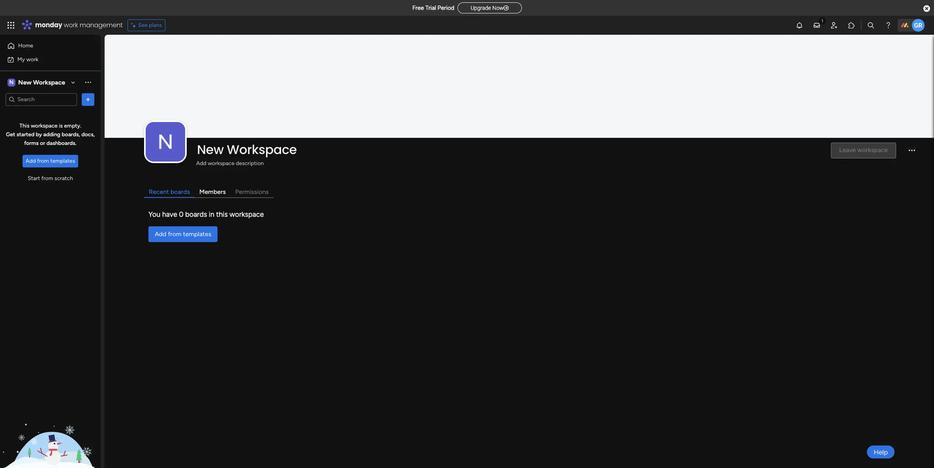 Task type: locate. For each thing, give the bounding box(es) containing it.
n
[[9, 79, 14, 86], [158, 129, 174, 154]]

options image
[[84, 95, 92, 103]]

workspace inside this workspace is empty. get started by adding boards, docs, forms or dashboards.
[[31, 122, 58, 129]]

2 vertical spatial workspace
[[230, 210, 264, 219]]

0 vertical spatial n
[[9, 79, 14, 86]]

1 vertical spatial add from templates button
[[149, 226, 218, 242]]

1 horizontal spatial workspace image
[[146, 122, 185, 161]]

search everything image
[[868, 21, 876, 29]]

0 vertical spatial workspace
[[33, 78, 65, 86]]

1 vertical spatial from
[[41, 175, 53, 182]]

0 horizontal spatial work
[[26, 56, 38, 63]]

0 horizontal spatial new workspace
[[18, 78, 65, 86]]

0 horizontal spatial workspace image
[[8, 78, 15, 87]]

my work button
[[5, 53, 85, 66]]

new down my work
[[18, 78, 32, 86]]

period
[[438, 4, 455, 11]]

lottie animation element
[[0, 388, 101, 468]]

workspace up description
[[227, 141, 297, 158]]

boards right recent
[[171, 188, 190, 195]]

new workspace
[[18, 78, 65, 86], [197, 141, 297, 158]]

workspace image
[[8, 78, 15, 87], [146, 122, 185, 161]]

dapulse close image
[[924, 5, 931, 13]]

workspace up by
[[31, 122, 58, 129]]

lottie animation image
[[0, 388, 101, 468]]

boards right 0
[[185, 210, 207, 219]]

see
[[138, 22, 148, 28]]

from down 'have'
[[168, 230, 182, 238]]

work
[[64, 21, 78, 30], [26, 56, 38, 63]]

v2 ellipsis image
[[910, 150, 916, 157]]

workspace options image
[[84, 78, 92, 86]]

1 horizontal spatial workspace
[[227, 141, 297, 158]]

add down you
[[155, 230, 167, 238]]

work right my
[[26, 56, 38, 63]]

add from templates down 0
[[155, 230, 211, 238]]

new
[[18, 78, 32, 86], [197, 141, 224, 158]]

workspace up search in workspace field
[[33, 78, 65, 86]]

0 horizontal spatial add from templates
[[26, 158, 75, 164]]

add up members at left
[[196, 160, 207, 167]]

free
[[413, 4, 424, 11]]

add from templates button
[[22, 155, 78, 168], [149, 226, 218, 242]]

0 vertical spatial templates
[[50, 158, 75, 164]]

from right start
[[41, 175, 53, 182]]

dapulse rightstroke image
[[504, 5, 509, 11]]

help image
[[885, 21, 893, 29]]

1 horizontal spatial new
[[197, 141, 224, 158]]

monday work management
[[35, 21, 123, 30]]

recent
[[149, 188, 169, 195]]

0 horizontal spatial workspace
[[33, 78, 65, 86]]

workspace
[[31, 122, 58, 129], [208, 160, 235, 167], [230, 210, 264, 219]]

workspace for this
[[31, 122, 58, 129]]

or
[[40, 140, 45, 147]]

new workspace inside workspace selection element
[[18, 78, 65, 86]]

0 horizontal spatial new
[[18, 78, 32, 86]]

boards
[[171, 188, 190, 195], [185, 210, 207, 219]]

you
[[149, 210, 161, 219]]

0 vertical spatial add from templates button
[[22, 155, 78, 168]]

add from templates button down 0
[[149, 226, 218, 242]]

have
[[162, 210, 177, 219]]

0 horizontal spatial n
[[9, 79, 14, 86]]

my work
[[17, 56, 38, 63]]

0 vertical spatial boards
[[171, 188, 190, 195]]

add from templates up start from scratch
[[26, 158, 75, 164]]

1 vertical spatial workspace image
[[146, 122, 185, 161]]

new workspace up description
[[197, 141, 297, 158]]

0
[[179, 210, 184, 219]]

new workspace up search in workspace field
[[18, 78, 65, 86]]

start from scratch button
[[25, 172, 76, 185]]

notifications image
[[796, 21, 804, 29]]

0 vertical spatial new workspace
[[18, 78, 65, 86]]

0 vertical spatial work
[[64, 21, 78, 30]]

new up add workspace description
[[197, 141, 224, 158]]

0 vertical spatial new
[[18, 78, 32, 86]]

empty.
[[64, 122, 81, 129]]

apps image
[[848, 21, 856, 29]]

forms
[[24, 140, 39, 147]]

workspace
[[33, 78, 65, 86], [227, 141, 297, 158]]

add up start
[[26, 158, 36, 164]]

permissions
[[235, 188, 269, 195]]

add
[[26, 158, 36, 164], [196, 160, 207, 167], [155, 230, 167, 238]]

workspace left description
[[208, 160, 235, 167]]

work inside button
[[26, 56, 38, 63]]

1 vertical spatial workspace
[[208, 160, 235, 167]]

1 vertical spatial templates
[[183, 230, 211, 238]]

0 vertical spatial workspace
[[31, 122, 58, 129]]

templates
[[50, 158, 75, 164], [183, 230, 211, 238]]

1 vertical spatial work
[[26, 56, 38, 63]]

add from templates
[[26, 158, 75, 164], [155, 230, 211, 238]]

workspace down permissions
[[230, 210, 264, 219]]

1 vertical spatial add from templates
[[155, 230, 211, 238]]

home
[[18, 42, 33, 49]]

templates down you have 0 boards in this workspace
[[183, 230, 211, 238]]

1 horizontal spatial new workspace
[[197, 141, 297, 158]]

from down or at the top of page
[[37, 158, 49, 164]]

1 horizontal spatial n
[[158, 129, 174, 154]]

description
[[236, 160, 264, 167]]

1 horizontal spatial work
[[64, 21, 78, 30]]

0 horizontal spatial add from templates button
[[22, 155, 78, 168]]

1 vertical spatial workspace
[[227, 141, 297, 158]]

n button
[[146, 122, 185, 161]]

templates up scratch
[[50, 158, 75, 164]]

1 vertical spatial n
[[158, 129, 174, 154]]

work right monday
[[64, 21, 78, 30]]

from
[[37, 158, 49, 164], [41, 175, 53, 182], [168, 230, 182, 238]]

add from templates button up start from scratch
[[22, 155, 78, 168]]

members
[[200, 188, 226, 195]]

upgrade now
[[471, 5, 504, 11]]



Task type: describe. For each thing, give the bounding box(es) containing it.
you have 0 boards in this workspace
[[149, 210, 264, 219]]

select product image
[[7, 21, 15, 29]]

n inside popup button
[[158, 129, 174, 154]]

now
[[493, 5, 504, 11]]

my
[[17, 56, 25, 63]]

start from scratch
[[28, 175, 73, 182]]

new inside workspace selection element
[[18, 78, 32, 86]]

0 vertical spatial from
[[37, 158, 49, 164]]

1 horizontal spatial templates
[[183, 230, 211, 238]]

workspace selection element
[[8, 78, 66, 87]]

Search in workspace field
[[17, 95, 66, 104]]

from inside button
[[41, 175, 53, 182]]

1 vertical spatial boards
[[185, 210, 207, 219]]

see plans button
[[128, 19, 166, 31]]

start
[[28, 175, 40, 182]]

New Workspace field
[[195, 141, 825, 158]]

this
[[216, 210, 228, 219]]

0 vertical spatial add from templates
[[26, 158, 75, 164]]

upgrade now link
[[458, 2, 522, 13]]

1 image
[[820, 16, 827, 25]]

1 vertical spatial new
[[197, 141, 224, 158]]

n inside workspace selection element
[[9, 79, 14, 86]]

1 horizontal spatial add from templates button
[[149, 226, 218, 242]]

free trial period
[[413, 4, 455, 11]]

2 vertical spatial from
[[168, 230, 182, 238]]

work for monday
[[64, 21, 78, 30]]

invite members image
[[831, 21, 839, 29]]

2 horizontal spatial add
[[196, 160, 207, 167]]

scratch
[[55, 175, 73, 182]]

monday
[[35, 21, 62, 30]]

help button
[[868, 446, 895, 459]]

upgrade
[[471, 5, 491, 11]]

this
[[19, 122, 29, 129]]

dashboards.
[[47, 140, 77, 147]]

workspace for add
[[208, 160, 235, 167]]

trial
[[426, 4, 437, 11]]

work for my
[[26, 56, 38, 63]]

recent boards
[[149, 188, 190, 195]]

1 horizontal spatial add from templates
[[155, 230, 211, 238]]

0 horizontal spatial add
[[26, 158, 36, 164]]

management
[[80, 21, 123, 30]]

0 horizontal spatial templates
[[50, 158, 75, 164]]

adding
[[43, 131, 60, 138]]

add workspace description
[[196, 160, 264, 167]]

by
[[36, 131, 42, 138]]

started
[[17, 131, 34, 138]]

0 vertical spatial workspace image
[[8, 78, 15, 87]]

1 vertical spatial new workspace
[[197, 141, 297, 158]]

get
[[6, 131, 15, 138]]

in
[[209, 210, 215, 219]]

greg robinson image
[[913, 19, 925, 32]]

help
[[875, 448, 889, 456]]

see plans
[[138, 22, 162, 28]]

inbox image
[[814, 21, 822, 29]]

is
[[59, 122, 63, 129]]

docs,
[[81, 131, 95, 138]]

this workspace is empty. get started by adding boards, docs, forms or dashboards.
[[6, 122, 95, 147]]

boards,
[[62, 131, 80, 138]]

workspace inside workspace selection element
[[33, 78, 65, 86]]

1 horizontal spatial add
[[155, 230, 167, 238]]

home button
[[5, 40, 85, 52]]

plans
[[149, 22, 162, 28]]



Task type: vqa. For each thing, say whether or not it's contained in the screenshot.
Calendar
no



